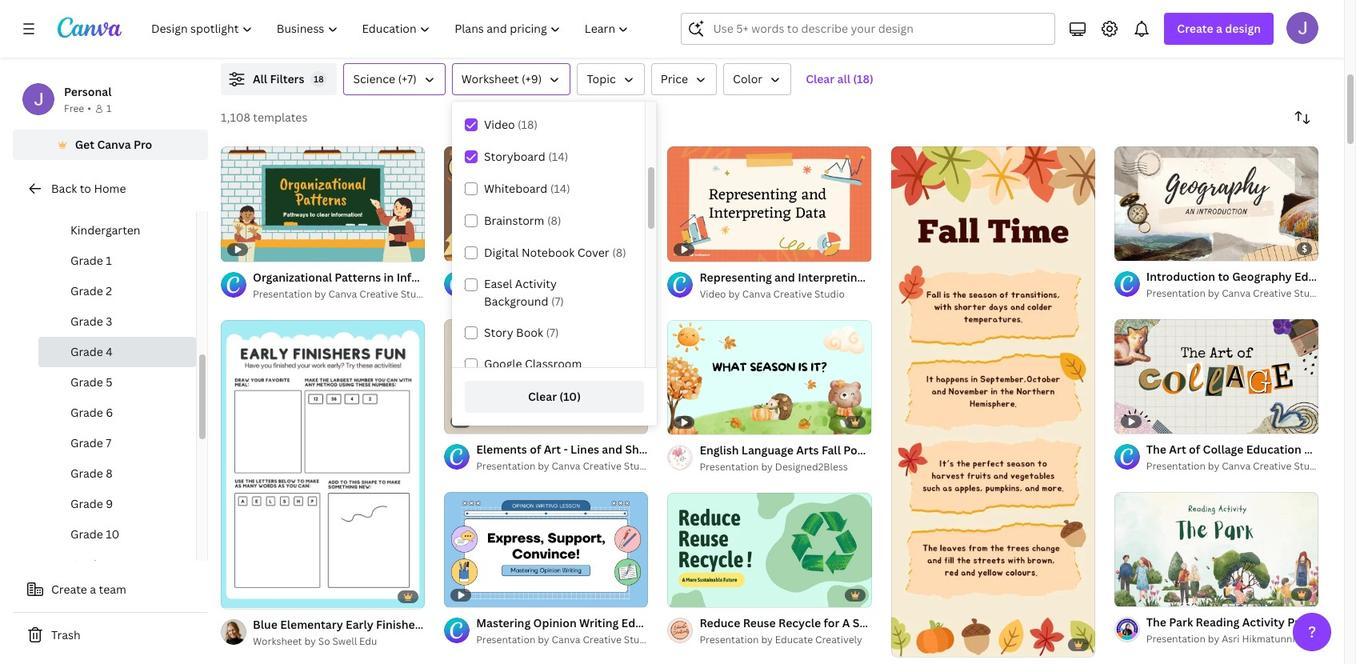Task type: locate. For each thing, give the bounding box(es) containing it.
lesson by canva creative studio link down cycle
[[838, 28, 1079, 44]]

to inside introduction to waves lesson by canva creative studio
[[325, 11, 336, 26]]

create down grade 11
[[51, 582, 87, 597]]

1
[[106, 102, 111, 115], [1126, 242, 1131, 254], [106, 253, 112, 268], [1126, 588, 1131, 600], [679, 588, 684, 600]]

1 horizontal spatial 10
[[697, 588, 707, 600]]

1 of 10 for presentation by educate creatively
[[679, 588, 707, 600]]

1 lesson by canva creative studio link from the left
[[253, 28, 494, 44]]

grade 11 link
[[38, 550, 196, 580]]

1 horizontal spatial clear
[[806, 71, 835, 86]]

6 grade from the top
[[70, 405, 103, 420]]

1 horizontal spatial (18)
[[853, 71, 874, 86]]

0 vertical spatial a
[[1217, 21, 1223, 36]]

create for create a design
[[1178, 21, 1214, 36]]

1 vertical spatial a
[[90, 582, 96, 597]]

grade for grade 9
[[70, 496, 103, 511]]

presentation by educate creatively
[[700, 633, 863, 647]]

1 of 10 link
[[1115, 492, 1319, 607], [668, 493, 872, 608]]

grade left 8
[[70, 466, 103, 481]]

create inside dropdown button
[[1178, 21, 1214, 36]]

clear (10)
[[528, 389, 581, 404]]

(14) for storyboard (14)
[[548, 149, 568, 164]]

science (+7) button
[[344, 63, 446, 95]]

0 vertical spatial (18)
[[853, 71, 874, 86]]

grade 7 link
[[38, 428, 196, 459]]

canva inside introduction to electricity lesson by canva creative studio
[[594, 29, 623, 42]]

1 horizontal spatial 1 of 10 link
[[1115, 492, 1319, 607]]

grade inside 'link'
[[70, 527, 103, 542]]

7 grade from the top
[[70, 435, 103, 451]]

9 grade from the top
[[70, 496, 103, 511]]

by inside presentation by educate creatively link
[[762, 633, 773, 647]]

creative inside energy transformation lesson by canva creative studio
[[1210, 29, 1249, 42]]

2 lesson by canva creative studio link from the left
[[545, 28, 787, 44]]

1 horizontal spatial introduction
[[545, 11, 614, 26]]

background
[[484, 294, 549, 309]]

2 1 of 10 link from the left
[[668, 493, 872, 608]]

introduction to electricity link
[[545, 10, 787, 28]]

lesson by canva creative studio link down transformation
[[1130, 28, 1357, 44]]

grade 1
[[70, 253, 112, 268]]

price button
[[651, 63, 717, 95]]

create a team button
[[13, 574, 208, 606]]

templates
[[253, 110, 308, 125]]

by inside video by canva creative studio link
[[729, 287, 740, 301]]

clear for clear all (18)
[[806, 71, 835, 86]]

2 introduction from the left
[[545, 11, 614, 26]]

grade left 7
[[70, 435, 103, 451]]

(8) up digital notebook cover (8)
[[547, 213, 561, 228]]

1 horizontal spatial activity
[[515, 276, 557, 291]]

1 horizontal spatial create
[[1178, 21, 1214, 36]]

0 vertical spatial create
[[1178, 21, 1214, 36]]

by inside the water cycle lesson by canva creative studio
[[873, 29, 884, 42]]

presentation by designed2bless
[[700, 460, 848, 474]]

1 lesson from the left
[[253, 29, 285, 42]]

0 horizontal spatial (18)
[[518, 117, 538, 132]]

(8)
[[547, 213, 561, 228], [612, 245, 626, 260]]

1 introduction from the left
[[253, 11, 322, 26]]

1 vertical spatial create
[[51, 582, 87, 597]]

by inside introduction to waves lesson by canva creative studio
[[288, 29, 299, 42]]

grade for grade 4
[[70, 344, 103, 359]]

a inside button
[[90, 582, 96, 597]]

grade left 4
[[70, 344, 103, 359]]

lesson down the the
[[838, 29, 870, 42]]

0 vertical spatial clear
[[806, 71, 835, 86]]

0 vertical spatial (8)
[[547, 213, 561, 228]]

7
[[106, 435, 111, 451]]

4 lesson from the left
[[1130, 29, 1163, 42]]

introduction for introduction to electricity
[[545, 11, 614, 26]]

asri
[[1222, 633, 1240, 646]]

3
[[106, 314, 112, 329]]

1 of 10 link for canva
[[1115, 492, 1319, 607]]

kindergarten link
[[38, 215, 196, 246]]

grade 10
[[70, 527, 120, 542]]

activity right finishers
[[428, 617, 471, 632]]

by inside presentation by designed2bless link
[[762, 460, 773, 474]]

by inside presentation by asri hikmatunnisa link
[[1209, 633, 1220, 646]]

grade left 3
[[70, 314, 103, 329]]

the
[[838, 11, 858, 26]]

1 of 9 link
[[1115, 146, 1319, 261]]

presentation by designed2bless link
[[700, 460, 872, 476]]

topic
[[587, 71, 616, 86]]

1 of 9
[[1126, 242, 1149, 254]]

by inside energy transformation lesson by canva creative studio
[[1165, 29, 1177, 42]]

reduce reuse recycle for a sustainable future education presentation in green blue illustrative style image
[[668, 493, 872, 608]]

story book (7)
[[484, 325, 559, 340]]

canva inside energy transformation lesson by canva creative studio
[[1179, 29, 1208, 42]]

lesson by canva creative studio link down electricity
[[545, 28, 787, 44]]

a left the design
[[1217, 21, 1223, 36]]

by
[[288, 29, 299, 42], [580, 29, 592, 42], [873, 29, 884, 42], [1165, 29, 1177, 42], [538, 286, 550, 300], [1209, 286, 1220, 300], [315, 287, 326, 301], [729, 287, 740, 301], [538, 460, 550, 473], [1209, 460, 1220, 473], [762, 460, 773, 474], [1209, 633, 1220, 646], [538, 633, 550, 647], [762, 633, 773, 647], [305, 634, 316, 648]]

0 horizontal spatial 1 of 10 link
[[668, 493, 872, 608]]

creative inside introduction to electricity lesson by canva creative studio
[[625, 29, 664, 42]]

2 horizontal spatial to
[[617, 11, 629, 26]]

1 horizontal spatial (8)
[[612, 245, 626, 260]]

presentation by educate creatively link
[[700, 632, 872, 648]]

grade for grade 11
[[70, 557, 103, 572]]

11 grade from the top
[[70, 557, 103, 572]]

grade left '6'
[[70, 405, 103, 420]]

lesson by canva creative studio link
[[253, 28, 494, 44], [545, 28, 787, 44], [838, 28, 1079, 44], [1130, 28, 1357, 44]]

storyboard (14)
[[484, 149, 568, 164]]

1 grade from the top
[[70, 253, 103, 268]]

elementary
[[280, 617, 343, 632]]

to left waves
[[325, 11, 336, 26]]

video (18)
[[484, 117, 538, 132]]

1 vertical spatial (14)
[[550, 181, 570, 196]]

(8) right cover
[[612, 245, 626, 260]]

digital notebook cover (8)
[[484, 245, 626, 260]]

None search field
[[682, 13, 1056, 45]]

create a design button
[[1165, 13, 1274, 45]]

3 lesson by canva creative studio link from the left
[[838, 28, 1079, 44]]

of inside 1 of 9 link
[[1133, 242, 1142, 254]]

lesson by canva creative studio link for introduction to waves
[[253, 28, 494, 44]]

1 vertical spatial clear
[[528, 389, 557, 404]]

3 lesson from the left
[[838, 29, 870, 42]]

1 horizontal spatial video
[[700, 287, 726, 301]]

0 horizontal spatial activity
[[428, 617, 471, 632]]

1 vertical spatial (18)
[[518, 117, 538, 132]]

lesson inside the water cycle lesson by canva creative studio
[[838, 29, 870, 42]]

to left electricity
[[617, 11, 629, 26]]

1 horizontal spatial 1 of 10
[[1126, 588, 1154, 600]]

back to home
[[51, 181, 126, 196]]

lesson for the water cycle
[[838, 29, 870, 42]]

grade left 5
[[70, 375, 103, 390]]

grade 9 link
[[38, 489, 196, 519]]

(7) right background
[[551, 294, 564, 309]]

canva inside the water cycle lesson by canva creative studio
[[886, 29, 915, 42]]

grade up create a team
[[70, 557, 103, 572]]

a for design
[[1217, 21, 1223, 36]]

6
[[106, 405, 113, 420]]

lesson up all
[[253, 29, 285, 42]]

swell
[[333, 634, 357, 648]]

2 horizontal spatial 10
[[1144, 588, 1154, 600]]

0 horizontal spatial introduction
[[253, 11, 322, 26]]

introduction up filters
[[253, 11, 322, 26]]

grade up grade 2
[[70, 253, 103, 268]]

notebook
[[522, 245, 575, 260]]

grade for grade 5
[[70, 375, 103, 390]]

2 vertical spatial worksheet
[[253, 634, 302, 648]]

0 horizontal spatial (8)
[[547, 213, 561, 228]]

of for presentation by asri hikmatunnisa
[[1133, 588, 1142, 600]]

clear for clear (10)
[[528, 389, 557, 404]]

1,108 templates
[[221, 110, 308, 125]]

pre-
[[70, 192, 93, 207]]

to
[[325, 11, 336, 26], [617, 11, 629, 26], [80, 181, 91, 196]]

creative inside video by canva creative studio link
[[774, 287, 812, 301]]

edu
[[359, 634, 377, 648]]

3 grade from the top
[[70, 314, 103, 329]]

activity
[[515, 276, 557, 291], [428, 617, 471, 632]]

grade 8 link
[[38, 459, 196, 489]]

presentation by canva creative studio
[[476, 286, 655, 300], [1147, 286, 1325, 300], [253, 287, 431, 301], [476, 460, 655, 473], [1147, 460, 1325, 473], [476, 633, 655, 647]]

clear left (10)
[[528, 389, 557, 404]]

create inside button
[[51, 582, 87, 597]]

grade down grade 8
[[70, 496, 103, 511]]

a
[[1217, 21, 1223, 36], [90, 582, 96, 597]]

0 horizontal spatial 1 of 10
[[679, 588, 707, 600]]

topic button
[[577, 63, 645, 95]]

book
[[516, 325, 544, 340]]

(7) right book
[[546, 325, 559, 340]]

classroom
[[525, 356, 582, 371]]

activity up background
[[515, 276, 557, 291]]

of
[[1133, 242, 1142, 254], [1133, 588, 1142, 600], [686, 588, 695, 600]]

1 horizontal spatial to
[[325, 11, 336, 26]]

1 vertical spatial (8)
[[612, 245, 626, 260]]

Search search field
[[714, 14, 1046, 44]]

0 vertical spatial (7)
[[551, 294, 564, 309]]

the water cycle link
[[838, 10, 1079, 28]]

grade for grade 10
[[70, 527, 103, 542]]

canva inside button
[[97, 137, 131, 152]]

(18)
[[853, 71, 874, 86], [518, 117, 538, 132]]

story
[[484, 325, 514, 340]]

5
[[106, 375, 113, 390]]

by inside blue elementary early finishers activity worksheet worksheet by so swell edu
[[305, 634, 316, 648]]

0 horizontal spatial 9
[[106, 496, 113, 511]]

8 grade from the top
[[70, 466, 103, 481]]

grade 5
[[70, 375, 113, 390]]

(14) right storyboard
[[548, 149, 568, 164]]

canva
[[302, 29, 330, 42], [594, 29, 623, 42], [886, 29, 915, 42], [1179, 29, 1208, 42], [97, 137, 131, 152], [552, 286, 581, 300], [1222, 286, 1251, 300], [329, 287, 357, 301], [743, 287, 771, 301], [552, 460, 581, 473], [1222, 460, 1251, 473], [552, 633, 581, 647]]

(18) up storyboard (14)
[[518, 117, 538, 132]]

grade left 2
[[70, 283, 103, 299]]

introduction inside introduction to electricity lesson by canva creative studio
[[545, 11, 614, 26]]

1 of 10 link for designed2bless
[[668, 493, 872, 608]]

lesson for introduction to electricity
[[545, 29, 578, 42]]

grade for grade 8
[[70, 466, 103, 481]]

worksheet (+9) button
[[452, 63, 571, 95]]

a inside dropdown button
[[1217, 21, 1223, 36]]

1 1 of 10 link from the left
[[1115, 492, 1319, 607]]

creative inside introduction to waves lesson by canva creative studio
[[333, 29, 371, 42]]

grade inside 'link'
[[70, 314, 103, 329]]

digital
[[484, 245, 519, 260]]

introduction for introduction to waves
[[253, 11, 322, 26]]

create down energy transformation image
[[1178, 21, 1214, 36]]

5 grade from the top
[[70, 375, 103, 390]]

0 vertical spatial worksheet
[[462, 71, 519, 86]]

1 vertical spatial video
[[700, 287, 726, 301]]

lesson inside introduction to electricity lesson by canva creative studio
[[545, 29, 578, 42]]

so
[[318, 634, 330, 648]]

1 for presentation by educate creatively
[[679, 588, 684, 600]]

0 horizontal spatial video
[[484, 117, 515, 132]]

0 horizontal spatial 10
[[106, 527, 120, 542]]

google classroom header
[[484, 356, 582, 389]]

1 horizontal spatial a
[[1217, 21, 1223, 36]]

(18) right all
[[853, 71, 874, 86]]

0 horizontal spatial create
[[51, 582, 87, 597]]

grade 4
[[70, 344, 113, 359]]

to inside 'link'
[[80, 181, 91, 196]]

energy transformation lesson by canva creative studio
[[1130, 11, 1281, 42]]

1 vertical spatial worksheet
[[473, 617, 532, 632]]

whiteboard (14)
[[484, 181, 570, 196]]

0 horizontal spatial clear
[[528, 389, 557, 404]]

clear left all
[[806, 71, 835, 86]]

(14) right whiteboard
[[550, 181, 570, 196]]

lesson by canva creative studio link down waves
[[253, 28, 494, 44]]

1 vertical spatial activity
[[428, 617, 471, 632]]

grade for grade 2
[[70, 283, 103, 299]]

blue elementary early finishers activity worksheet worksheet by so swell edu
[[253, 617, 532, 648]]

10 for presentation by educate creatively
[[697, 588, 707, 600]]

0 vertical spatial video
[[484, 117, 515, 132]]

2 lesson from the left
[[545, 29, 578, 42]]

4 grade from the top
[[70, 344, 103, 359]]

grade down grade 9
[[70, 527, 103, 542]]

0 vertical spatial 9
[[1144, 242, 1149, 254]]

get canva pro
[[75, 137, 152, 152]]

a left team
[[90, 582, 96, 597]]

10 for presentation by asri hikmatunnisa
[[1144, 588, 1154, 600]]

lesson inside introduction to waves lesson by canva creative studio
[[253, 29, 285, 42]]

0 vertical spatial (14)
[[548, 149, 568, 164]]

hikmatunnisa
[[1243, 633, 1306, 646]]

to right back
[[80, 181, 91, 196]]

4 lesson by canva creative studio link from the left
[[1130, 28, 1357, 44]]

video inside video by canva creative studio link
[[700, 287, 726, 301]]

a for team
[[90, 582, 96, 597]]

grade
[[70, 253, 103, 268], [70, 283, 103, 299], [70, 314, 103, 329], [70, 344, 103, 359], [70, 375, 103, 390], [70, 405, 103, 420], [70, 435, 103, 451], [70, 466, 103, 481], [70, 496, 103, 511], [70, 527, 103, 542], [70, 557, 103, 572]]

video
[[484, 117, 515, 132], [700, 287, 726, 301]]

introduction inside introduction to waves lesson by canva creative studio
[[253, 11, 322, 26]]

to for home
[[80, 181, 91, 196]]

activity inside easel activity background (7)
[[515, 276, 557, 291]]

lesson by canva creative studio link for introduction to electricity
[[545, 28, 787, 44]]

lesson down the energy
[[1130, 29, 1163, 42]]

grade 6
[[70, 405, 113, 420]]

0 horizontal spatial to
[[80, 181, 91, 196]]

2 grade from the top
[[70, 283, 103, 299]]

10 grade from the top
[[70, 527, 103, 542]]

0 vertical spatial activity
[[515, 276, 557, 291]]

to inside introduction to electricity lesson by canva creative studio
[[617, 11, 629, 26]]

1 vertical spatial 9
[[106, 496, 113, 511]]

to for electricity
[[617, 11, 629, 26]]

lesson up topic button
[[545, 29, 578, 42]]

0 horizontal spatial a
[[90, 582, 96, 597]]

grade 9
[[70, 496, 113, 511]]

team
[[99, 582, 126, 597]]

introduction up the topic
[[545, 11, 614, 26]]



Task type: vqa. For each thing, say whether or not it's contained in the screenshot.
(7)
yes



Task type: describe. For each thing, give the bounding box(es) containing it.
activity inside blue elementary early finishers activity worksheet worksheet by so swell edu
[[428, 617, 471, 632]]

trash link
[[13, 620, 208, 652]]

history education presentation skeleton in a brown beige yellow friendly handdrawn style image
[[444, 146, 649, 261]]

•
[[87, 102, 91, 115]]

jacob simon image
[[1287, 12, 1319, 44]]

video for video (18)
[[484, 117, 515, 132]]

clear (10) button
[[465, 381, 644, 413]]

grade 5 link
[[38, 367, 196, 398]]

kindergarten
[[70, 223, 140, 238]]

grade for grade 3
[[70, 314, 103, 329]]

presentation by asri hikmatunnisa link
[[1147, 632, 1319, 648]]

video by canva creative studio
[[700, 287, 845, 301]]

grade for grade 1
[[70, 253, 103, 268]]

18
[[314, 73, 324, 85]]

of for presentation by educate creatively
[[686, 588, 695, 600]]

cycle
[[896, 11, 926, 26]]

transformation
[[1171, 11, 1255, 26]]

11
[[106, 557, 118, 572]]

create a design
[[1178, 21, 1261, 36]]

water
[[861, 11, 893, 26]]

(7) inside easel activity background (7)
[[551, 294, 564, 309]]

color button
[[724, 63, 792, 95]]

fall time educational infographic in orange colors in a simple style image
[[891, 146, 1096, 657]]

introduction to geography education presentation in a brown and beige scrapbook style image
[[1115, 146, 1319, 261]]

easel
[[484, 276, 513, 291]]

(+9)
[[522, 71, 542, 86]]

2
[[106, 283, 112, 299]]

video by canva creative studio link
[[700, 286, 872, 302]]

all filters
[[253, 71, 305, 86]]

by inside introduction to electricity lesson by canva creative studio
[[580, 29, 592, 42]]

free •
[[64, 102, 91, 115]]

1 horizontal spatial 9
[[1144, 242, 1149, 254]]

waves
[[339, 11, 374, 26]]

clear all (18) button
[[798, 63, 882, 95]]

grade for grade 6
[[70, 405, 103, 420]]

home
[[94, 181, 126, 196]]

introduction to waves lesson by canva creative studio
[[253, 11, 404, 42]]

studio inside introduction to electricity lesson by canva creative studio
[[666, 29, 697, 42]]

grade 2
[[70, 283, 112, 299]]

18 filter options selected element
[[311, 71, 327, 87]]

to for waves
[[325, 11, 336, 26]]

1 for presentation by canva creative studio
[[1126, 242, 1131, 254]]

lesson by canva creative studio link for the water cycle
[[838, 28, 1079, 44]]

designed2bless
[[775, 460, 848, 474]]

grade for grade 7
[[70, 435, 103, 451]]

color
[[733, 71, 763, 86]]

10 inside 'link'
[[106, 527, 120, 542]]

trash
[[51, 628, 81, 643]]

design
[[1226, 21, 1261, 36]]

energy transformation image
[[1098, 0, 1357, 4]]

lesson inside energy transformation lesson by canva creative studio
[[1130, 29, 1163, 42]]

back
[[51, 181, 77, 196]]

pre-school link
[[38, 185, 196, 215]]

grade 3 link
[[38, 307, 196, 337]]

worksheet by so swell edu link
[[253, 634, 425, 650]]

of for presentation by canva creative studio
[[1133, 242, 1142, 254]]

1 vertical spatial (7)
[[546, 325, 559, 340]]

header
[[484, 374, 524, 389]]

school
[[93, 192, 129, 207]]

electricity
[[631, 11, 687, 26]]

google
[[484, 356, 522, 371]]

canva inside introduction to waves lesson by canva creative studio
[[302, 29, 330, 42]]

grade 7
[[70, 435, 111, 451]]

back to home link
[[13, 173, 208, 205]]

finishers
[[376, 617, 426, 632]]

the water cycle lesson by canva creative studio
[[838, 11, 989, 42]]

studio inside the water cycle lesson by canva creative studio
[[959, 29, 989, 42]]

personal
[[64, 84, 112, 99]]

the park reading activity presentation in green watercolor handdrawn style image
[[1115, 492, 1319, 607]]

science (+7)
[[353, 71, 417, 86]]

Sort by button
[[1287, 102, 1319, 134]]

grade 1 link
[[38, 246, 196, 276]]

clear all (18)
[[806, 71, 874, 86]]

grade 11
[[70, 557, 118, 572]]

create a team
[[51, 582, 126, 597]]

creative inside the water cycle lesson by canva creative studio
[[917, 29, 956, 42]]

pre-school
[[70, 192, 129, 207]]

1 for presentation by asri hikmatunnisa
[[1126, 588, 1131, 600]]

(18) inside button
[[853, 71, 874, 86]]

video for video by canva creative studio
[[700, 287, 726, 301]]

educate
[[775, 633, 813, 647]]

get
[[75, 137, 94, 152]]

blue
[[253, 617, 278, 632]]

top level navigation element
[[141, 13, 643, 45]]

lesson for introduction to waves
[[253, 29, 285, 42]]

introduction to waves link
[[253, 10, 494, 28]]

$
[[1303, 242, 1308, 254]]

studio inside energy transformation lesson by canva creative studio
[[1251, 29, 1281, 42]]

energy
[[1130, 11, 1168, 26]]

(+7)
[[398, 71, 417, 86]]

presentation by asri hikmatunnisa
[[1147, 633, 1306, 646]]

grade 10 link
[[38, 519, 196, 550]]

energy transformation link
[[1130, 10, 1357, 28]]

(14) for whiteboard (14)
[[550, 181, 570, 196]]

grade 8
[[70, 466, 113, 481]]

studio inside introduction to waves lesson by canva creative studio
[[374, 29, 404, 42]]

create for create a team
[[51, 582, 87, 597]]

worksheet inside worksheet (+9) 'button'
[[462, 71, 519, 86]]

lesson by canva creative studio link for energy transformation
[[1130, 28, 1357, 44]]

free
[[64, 102, 84, 115]]

4
[[106, 344, 113, 359]]

blue elementary early finishers activity worksheet image
[[221, 320, 425, 609]]

studio inside video by canva creative studio link
[[815, 287, 845, 301]]

1 of 10 for presentation by asri hikmatunnisa
[[1126, 588, 1154, 600]]

introduction to electricity lesson by canva creative studio
[[545, 11, 697, 42]]

cover
[[578, 245, 610, 260]]

storyboard
[[484, 149, 546, 164]]

all
[[838, 71, 851, 86]]

brainstorm
[[484, 213, 545, 228]]

1,108
[[221, 110, 250, 125]]



